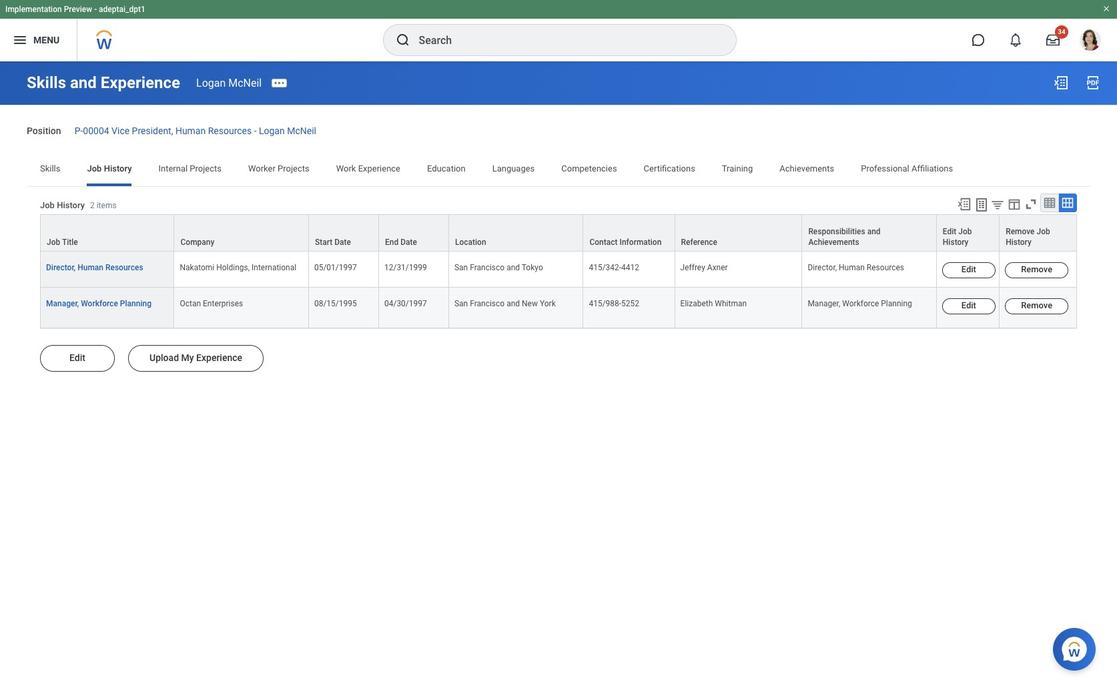 Task type: locate. For each thing, give the bounding box(es) containing it.
1 row from the top
[[40, 214, 1078, 252]]

select to filter grid data image
[[991, 197, 1006, 212]]

history inside edit job history
[[943, 238, 969, 247]]

tab list
[[27, 154, 1091, 186]]

projects for internal projects
[[190, 163, 222, 173]]

and
[[70, 73, 97, 92], [868, 227, 881, 236], [507, 263, 520, 272], [507, 299, 520, 308]]

director, down responsibilities and achievements
[[808, 263, 837, 272]]

export to excel image
[[958, 197, 972, 212]]

internal projects
[[159, 163, 222, 173]]

1 vertical spatial -
[[254, 126, 257, 136]]

row up "york"
[[40, 252, 1080, 288]]

2 san from the top
[[455, 299, 468, 308]]

manager, workforce planning
[[46, 299, 152, 308], [808, 299, 913, 308]]

1 horizontal spatial logan
[[259, 126, 285, 136]]

director, down job title
[[46, 263, 76, 272]]

skills for skills and experience
[[27, 73, 66, 92]]

0 vertical spatial logan
[[196, 76, 226, 89]]

resources
[[208, 126, 252, 136], [105, 263, 143, 272], [867, 263, 905, 272]]

projects
[[190, 163, 222, 173], [278, 163, 310, 173]]

date
[[335, 238, 351, 247], [401, 238, 417, 247]]

end date button
[[379, 215, 449, 251]]

0 horizontal spatial date
[[335, 238, 351, 247]]

logan up worker projects at the top left of the page
[[259, 126, 285, 136]]

job left title
[[47, 238, 60, 247]]

francisco
[[470, 263, 505, 272], [470, 299, 505, 308]]

1 horizontal spatial director, human resources
[[808, 263, 905, 272]]

history
[[104, 163, 132, 173], [57, 200, 85, 210], [943, 238, 969, 247], [1006, 238, 1032, 247]]

1 director, human resources from the left
[[46, 263, 143, 272]]

2 manager, from the left
[[808, 299, 841, 308]]

0 vertical spatial remove
[[1006, 227, 1035, 236]]

adeptai_dpt1
[[99, 5, 145, 14]]

resources down job title popup button
[[105, 263, 143, 272]]

1 director, from the left
[[46, 263, 76, 272]]

history down vice
[[104, 163, 132, 173]]

job down export to excel image at the top right of the page
[[959, 227, 973, 236]]

projects right worker
[[278, 163, 310, 173]]

and up p-
[[70, 73, 97, 92]]

experience for skills and experience
[[101, 73, 180, 92]]

projects right internal
[[190, 163, 222, 173]]

0 horizontal spatial experience
[[101, 73, 180, 92]]

skills
[[27, 73, 66, 92], [40, 163, 60, 173]]

0 horizontal spatial director, human resources
[[46, 263, 143, 272]]

row down tokyo
[[40, 288, 1080, 329]]

1 date from the left
[[335, 238, 351, 247]]

2 row from the top
[[40, 252, 1080, 288]]

director, human resources up manager, workforce planning link
[[46, 263, 143, 272]]

2 vertical spatial experience
[[196, 353, 242, 363]]

planning inside manager, workforce planning link
[[120, 299, 152, 308]]

logan mcneil link
[[196, 76, 262, 89]]

0 vertical spatial remove button
[[1006, 262, 1069, 278]]

manager,
[[46, 299, 79, 308], [808, 299, 841, 308]]

human down title
[[78, 263, 104, 272]]

2 francisco from the top
[[470, 299, 505, 308]]

job title button
[[41, 215, 174, 251]]

2 date from the left
[[401, 238, 417, 247]]

1 manager, from the left
[[46, 299, 79, 308]]

1 horizontal spatial experience
[[196, 353, 242, 363]]

job down table image
[[1037, 227, 1051, 236]]

planning
[[120, 299, 152, 308], [882, 299, 913, 308]]

1 vertical spatial francisco
[[470, 299, 505, 308]]

edit button
[[943, 262, 996, 278], [943, 298, 996, 314], [40, 345, 115, 372]]

0 vertical spatial san
[[455, 263, 468, 272]]

1 vertical spatial achievements
[[809, 238, 860, 247]]

0 horizontal spatial director,
[[46, 263, 76, 272]]

francisco down san francisco and tokyo
[[470, 299, 505, 308]]

date right the start
[[335, 238, 351, 247]]

1 san from the top
[[455, 263, 468, 272]]

resources down the logan mcneil link
[[208, 126, 252, 136]]

1 vertical spatial remove button
[[1006, 298, 1069, 314]]

415/342-
[[589, 263, 622, 272]]

octan enterprises
[[180, 299, 243, 308]]

logan up the p-00004 vice president, human resources - logan mcneil "link"
[[196, 76, 226, 89]]

1 francisco from the top
[[470, 263, 505, 272]]

1 horizontal spatial planning
[[882, 299, 913, 308]]

2 remove button from the top
[[1006, 298, 1069, 314]]

0 horizontal spatial planning
[[120, 299, 152, 308]]

human down responsibilities and achievements
[[839, 263, 865, 272]]

san
[[455, 263, 468, 272], [455, 299, 468, 308]]

1 vertical spatial mcneil
[[287, 126, 316, 136]]

experience right the work
[[358, 163, 401, 173]]

edit inside edit job history
[[943, 227, 957, 236]]

experience up president,
[[101, 73, 180, 92]]

1 vertical spatial san
[[455, 299, 468, 308]]

skills for skills
[[40, 163, 60, 173]]

1 horizontal spatial mcneil
[[287, 126, 316, 136]]

job for job history
[[87, 163, 102, 173]]

1 horizontal spatial projects
[[278, 163, 310, 173]]

and inside responsibilities and achievements
[[868, 227, 881, 236]]

experience
[[101, 73, 180, 92], [358, 163, 401, 173], [196, 353, 242, 363]]

resources down responsibilities and achievements popup button
[[867, 263, 905, 272]]

director, human resources down responsibilities and achievements
[[808, 263, 905, 272]]

notifications large image
[[1010, 33, 1023, 47]]

row up tokyo
[[40, 214, 1078, 252]]

job title
[[47, 238, 78, 247]]

skills inside tab list
[[40, 163, 60, 173]]

certifications
[[644, 163, 696, 173]]

date right end
[[401, 238, 417, 247]]

tab list containing skills
[[27, 154, 1091, 186]]

1 horizontal spatial director,
[[808, 263, 837, 272]]

responsibilities
[[809, 227, 866, 236]]

2 horizontal spatial human
[[839, 263, 865, 272]]

reference button
[[675, 215, 802, 251]]

0 horizontal spatial manager,
[[46, 299, 79, 308]]

san francisco and new york
[[455, 299, 556, 308]]

0 horizontal spatial projects
[[190, 163, 222, 173]]

and left tokyo
[[507, 263, 520, 272]]

work
[[336, 163, 356, 173]]

whitman
[[715, 299, 747, 308]]

date for end date
[[401, 238, 417, 247]]

415/342-4412
[[589, 263, 640, 272]]

job up job title
[[40, 200, 55, 210]]

edit job history
[[943, 227, 973, 247]]

director,
[[46, 263, 76, 272], [808, 263, 837, 272]]

- up worker
[[254, 126, 257, 136]]

1 horizontal spatial human
[[176, 126, 206, 136]]

skills down position
[[40, 163, 60, 173]]

34 button
[[1039, 25, 1069, 55]]

history down export to excel image at the top right of the page
[[943, 238, 969, 247]]

achievements inside responsibilities and achievements
[[809, 238, 860, 247]]

professional affiliations
[[862, 163, 954, 173]]

skills down menu
[[27, 73, 66, 92]]

5252
[[622, 299, 640, 308]]

08/15/1995
[[314, 299, 357, 308]]

0 horizontal spatial mcneil
[[229, 76, 262, 89]]

human up internal projects
[[176, 126, 206, 136]]

location
[[455, 238, 487, 247]]

0 horizontal spatial logan
[[196, 76, 226, 89]]

workforce
[[81, 299, 118, 308], [843, 299, 880, 308]]

san down "location"
[[455, 263, 468, 272]]

implementation
[[5, 5, 62, 14]]

0 vertical spatial francisco
[[470, 263, 505, 272]]

francisco down "location"
[[470, 263, 505, 272]]

achievements
[[780, 163, 835, 173], [809, 238, 860, 247]]

search image
[[395, 32, 411, 48]]

elizabeth
[[681, 299, 713, 308]]

new
[[522, 299, 538, 308]]

nakatomi holdings, international
[[180, 263, 297, 272]]

1 vertical spatial experience
[[358, 163, 401, 173]]

remove
[[1006, 227, 1035, 236], [1022, 264, 1053, 274], [1022, 300, 1053, 310]]

1 horizontal spatial date
[[401, 238, 417, 247]]

- right preview
[[94, 5, 97, 14]]

toolbar
[[951, 193, 1078, 214]]

tokyo
[[522, 263, 543, 272]]

0 horizontal spatial human
[[78, 263, 104, 272]]

1 horizontal spatial -
[[254, 126, 257, 136]]

0 horizontal spatial workforce
[[81, 299, 118, 308]]

export to worksheets image
[[974, 197, 990, 213]]

experience inside button
[[196, 353, 242, 363]]

contact information
[[590, 238, 662, 247]]

1 vertical spatial skills
[[40, 163, 60, 173]]

axner
[[708, 263, 728, 272]]

0 vertical spatial skills
[[27, 73, 66, 92]]

experience for upload my experience
[[196, 353, 242, 363]]

-
[[94, 5, 97, 14], [254, 126, 257, 136]]

1 planning from the left
[[120, 299, 152, 308]]

- inside "link"
[[254, 126, 257, 136]]

my
[[181, 353, 194, 363]]

jeffrey axner
[[681, 263, 728, 272]]

row
[[40, 214, 1078, 252], [40, 252, 1080, 288], [40, 288, 1080, 329]]

2 projects from the left
[[278, 163, 310, 173]]

skills and experience
[[27, 73, 180, 92]]

0 vertical spatial achievements
[[780, 163, 835, 173]]

company button
[[175, 215, 308, 251]]

0 horizontal spatial -
[[94, 5, 97, 14]]

mcneil
[[229, 76, 262, 89], [287, 126, 316, 136]]

logan
[[196, 76, 226, 89], [259, 126, 285, 136]]

1 vertical spatial logan
[[259, 126, 285, 136]]

job
[[87, 163, 102, 173], [40, 200, 55, 210], [959, 227, 973, 236], [1037, 227, 1051, 236], [47, 238, 60, 247]]

1 projects from the left
[[190, 163, 222, 173]]

san down san francisco and tokyo
[[455, 299, 468, 308]]

company
[[181, 238, 215, 247]]

projects for worker projects
[[278, 163, 310, 173]]

francisco for san francisco and new york
[[470, 299, 505, 308]]

1 horizontal spatial manager,
[[808, 299, 841, 308]]

and right the responsibilities
[[868, 227, 881, 236]]

1 horizontal spatial workforce
[[843, 299, 880, 308]]

history left 2
[[57, 200, 85, 210]]

0 vertical spatial mcneil
[[229, 76, 262, 89]]

job up 2
[[87, 163, 102, 173]]

experience right my on the bottom
[[196, 353, 242, 363]]

profile logan mcneil image
[[1080, 29, 1102, 53]]

history down click to view/edit grid preferences image
[[1006, 238, 1032, 247]]

fullscreen image
[[1024, 197, 1039, 212]]

2 horizontal spatial experience
[[358, 163, 401, 173]]

0 horizontal spatial manager, workforce planning
[[46, 299, 152, 308]]

0 vertical spatial experience
[[101, 73, 180, 92]]

information
[[620, 238, 662, 247]]

human
[[176, 126, 206, 136], [78, 263, 104, 272], [839, 263, 865, 272]]

close environment banner image
[[1103, 5, 1111, 13]]

1 horizontal spatial manager, workforce planning
[[808, 299, 913, 308]]

1 horizontal spatial resources
[[208, 126, 252, 136]]

415/988-5252
[[589, 299, 640, 308]]

0 vertical spatial -
[[94, 5, 97, 14]]



Task type: vqa. For each thing, say whether or not it's contained in the screenshot.
the optional
no



Task type: describe. For each thing, give the bounding box(es) containing it.
title
[[62, 238, 78, 247]]

34
[[1059, 28, 1066, 35]]

2 director, human resources from the left
[[808, 263, 905, 272]]

history inside tab list
[[104, 163, 132, 173]]

affiliations
[[912, 163, 954, 173]]

history inside remove job history
[[1006, 238, 1032, 247]]

1 vertical spatial remove
[[1022, 264, 1053, 274]]

remove job history
[[1006, 227, 1051, 247]]

tab list inside skills and experience main content
[[27, 154, 1091, 186]]

logan inside "link"
[[259, 126, 285, 136]]

export to excel image
[[1054, 75, 1070, 91]]

san for san francisco and new york
[[455, 299, 468, 308]]

director, human resources link
[[46, 260, 143, 272]]

table image
[[1044, 196, 1057, 209]]

3 row from the top
[[40, 288, 1080, 329]]

2 vertical spatial remove
[[1022, 300, 1053, 310]]

05/01/1997
[[314, 263, 357, 272]]

0 vertical spatial edit button
[[943, 262, 996, 278]]

1 vertical spatial edit button
[[943, 298, 996, 314]]

upload my experience
[[150, 353, 242, 363]]

p-
[[75, 126, 83, 136]]

president,
[[132, 126, 173, 136]]

1 remove button from the top
[[1006, 262, 1069, 278]]

logan mcneil
[[196, 76, 262, 89]]

p-00004 vice president, human resources - logan mcneil link
[[75, 123, 316, 136]]

contact information button
[[584, 215, 675, 251]]

and left the 'new'
[[507, 299, 520, 308]]

implementation preview -   adeptai_dpt1
[[5, 5, 145, 14]]

position
[[27, 126, 61, 136]]

04/30/1997
[[385, 299, 427, 308]]

job inside remove job history
[[1037, 227, 1051, 236]]

2 workforce from the left
[[843, 299, 880, 308]]

menu
[[33, 34, 60, 45]]

internal
[[159, 163, 188, 173]]

2 vertical spatial edit button
[[40, 345, 115, 372]]

start
[[315, 238, 333, 247]]

job history
[[87, 163, 132, 173]]

12/31/1999
[[385, 263, 427, 272]]

responsibilities and achievements button
[[803, 215, 937, 251]]

upload
[[150, 353, 179, 363]]

competencies
[[562, 163, 617, 173]]

holdings,
[[216, 263, 250, 272]]

san francisco and tokyo
[[455, 263, 543, 272]]

view printable version (pdf) image
[[1086, 75, 1102, 91]]

edit job history button
[[937, 215, 1000, 251]]

2 manager, workforce planning from the left
[[808, 299, 913, 308]]

job for job history 2 items
[[40, 200, 55, 210]]

00004
[[83, 126, 109, 136]]

justify image
[[12, 32, 28, 48]]

mcneil inside "link"
[[287, 126, 316, 136]]

worker projects
[[248, 163, 310, 173]]

Search Workday  search field
[[419, 25, 709, 55]]

skills and experience main content
[[0, 61, 1118, 427]]

row containing responsibilities and achievements
[[40, 214, 1078, 252]]

reference
[[681, 238, 718, 247]]

click to view/edit grid preferences image
[[1008, 197, 1022, 212]]

york
[[540, 299, 556, 308]]

jeffrey
[[681, 263, 706, 272]]

worker
[[248, 163, 276, 173]]

2 horizontal spatial resources
[[867, 263, 905, 272]]

vice
[[112, 126, 130, 136]]

san for san francisco and tokyo
[[455, 263, 468, 272]]

contact
[[590, 238, 618, 247]]

expand table image
[[1062, 196, 1075, 209]]

remove inside remove job history
[[1006, 227, 1035, 236]]

professional
[[862, 163, 910, 173]]

end date
[[385, 238, 417, 247]]

octan
[[180, 299, 201, 308]]

francisco for san francisco and tokyo
[[470, 263, 505, 272]]

resources inside "link"
[[208, 126, 252, 136]]

1 workforce from the left
[[81, 299, 118, 308]]

inbox large image
[[1047, 33, 1060, 47]]

end
[[385, 238, 399, 247]]

2 planning from the left
[[882, 299, 913, 308]]

start date button
[[309, 215, 379, 251]]

1 manager, workforce planning from the left
[[46, 299, 152, 308]]

0 horizontal spatial resources
[[105, 263, 143, 272]]

p-00004 vice president, human resources - logan mcneil
[[75, 126, 316, 136]]

- inside the menu banner
[[94, 5, 97, 14]]

elizabeth whitman
[[681, 299, 747, 308]]

achievements inside tab list
[[780, 163, 835, 173]]

job history 2 items
[[40, 200, 117, 210]]

start date
[[315, 238, 351, 247]]

menu button
[[0, 19, 77, 61]]

manager, workforce planning link
[[46, 296, 152, 308]]

date for start date
[[335, 238, 351, 247]]

human inside "link"
[[176, 126, 206, 136]]

menu banner
[[0, 0, 1118, 61]]

international
[[252, 263, 297, 272]]

location button
[[449, 215, 583, 251]]

work experience
[[336, 163, 401, 173]]

experience inside tab list
[[358, 163, 401, 173]]

responsibilities and achievements
[[809, 227, 881, 247]]

toolbar inside skills and experience main content
[[951, 193, 1078, 214]]

nakatomi
[[180, 263, 215, 272]]

job for job title
[[47, 238, 60, 247]]

enterprises
[[203, 299, 243, 308]]

remove job history button
[[1000, 215, 1077, 251]]

training
[[722, 163, 753, 173]]

preview
[[64, 5, 92, 14]]

415/988-
[[589, 299, 622, 308]]

education
[[427, 163, 466, 173]]

job inside edit job history
[[959, 227, 973, 236]]

4412
[[622, 263, 640, 272]]

items
[[97, 201, 117, 210]]

2 director, from the left
[[808, 263, 837, 272]]

2
[[90, 201, 95, 210]]

upload my experience button
[[128, 345, 264, 372]]

languages
[[493, 163, 535, 173]]



